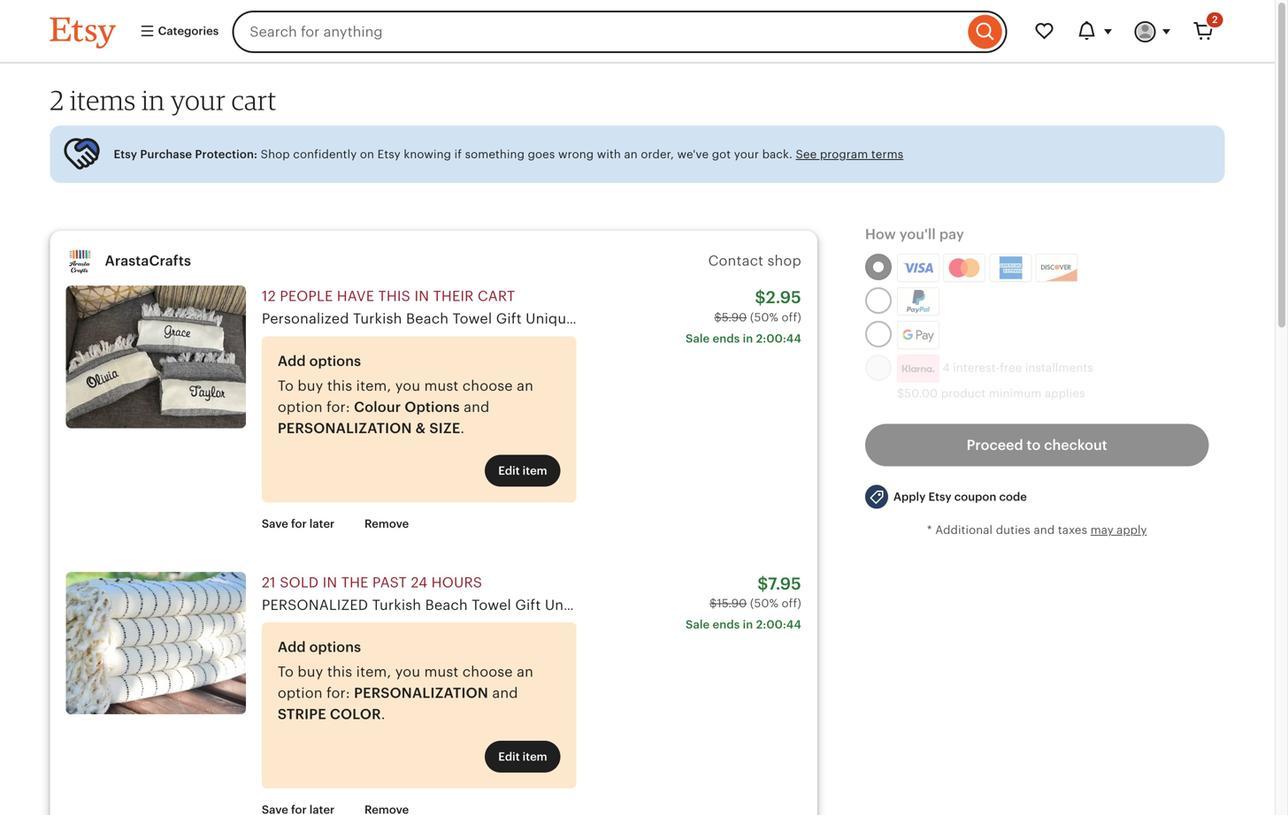 Task type: vqa. For each thing, say whether or not it's contained in the screenshot.
second silver from the bottom of the page
no



Task type: describe. For each thing, give the bounding box(es) containing it.
save for later button
[[248, 508, 348, 540]]

personalized
[[262, 597, 368, 613]]

wrong
[[558, 148, 594, 161]]

personalized turkish beach towel gift unique, bachelorette bridesmaid proposal wedding gift towel, monogrammed towels, unique christmas gift link
[[262, 311, 1280, 327]]

personalization inside personalization and stripe color .
[[354, 686, 488, 702]]

remove
[[365, 518, 409, 531]]

proposal
[[757, 311, 816, 327]]

colour
[[354, 399, 401, 415]]

personalized turkish beach towel gift unique, bachelorette bridesmaid proposal wedding gift towel, monogrammed towels, unique christmas gift image
[[66, 286, 246, 429]]

in inside $ 7.95 $ 15.90 (50% off) sale ends in 2:00:44
[[743, 619, 753, 632]]

buy for 2.95
[[298, 378, 323, 394]]

4 interest-free installments
[[940, 362, 1093, 375]]

order,
[[641, 148, 674, 161]]

24
[[411, 575, 428, 591]]

checkout
[[1044, 438, 1108, 454]]

this inside 12 people have this in their cart personalized turkish beach towel gift unique, bachelorette bridesmaid proposal wedding gift towel, monogrammed towels, unique christmas gift
[[378, 289, 411, 305]]

arastacrafts link
[[105, 253, 191, 269]]

paypal image
[[900, 290, 937, 313]]

proceed
[[967, 438, 1023, 454]]

2 items in your cart
[[50, 84, 277, 116]]

personalized turkish beach towel gift unique, monogrammed gift for girls weekend trip,  gift for woman who have everything, christmas gifts link
[[262, 597, 1268, 613]]

for: for 2.95
[[327, 399, 350, 415]]

towel,
[[915, 311, 959, 327]]

ends for 7.95
[[713, 619, 740, 632]]

trip,
[[867, 597, 898, 613]]

proceed to checkout
[[967, 438, 1108, 454]]

have inside the 21 sold in the past 24 hours personalized turkish beach towel gift unique, monogrammed gift for girls weekend trip,  gift for woman who have everything, christmas gifts
[[1043, 597, 1076, 613]]

edit item for 7.95
[[498, 751, 547, 764]]

you'll
[[900, 227, 936, 243]]

$50.00
[[897, 387, 938, 401]]

option for 7.95
[[278, 686, 323, 702]]

$ 2.95 $ 5.90 (50% off) sale ends in 2:00:44
[[686, 288, 801, 346]]

if
[[454, 148, 462, 161]]

in right items
[[142, 84, 165, 116]]

turkish for 2.95
[[353, 311, 402, 327]]

item for 2.95
[[523, 464, 547, 478]]

mastercard image
[[946, 257, 983, 280]]

additional
[[935, 524, 993, 537]]

buy for 7.95
[[298, 664, 323, 680]]

shop
[[768, 253, 801, 269]]

hours
[[431, 575, 482, 591]]

edit for 2.95
[[498, 464, 520, 478]]

edit item for 2.95
[[498, 464, 547, 478]]

you for 7.95
[[395, 664, 420, 680]]

contact shop
[[708, 253, 801, 269]]

apply
[[1117, 524, 1147, 537]]

options for 7.95
[[309, 640, 361, 656]]

options for 2.95
[[309, 353, 361, 369]]

personalized
[[262, 311, 349, 327]]

girls
[[764, 597, 796, 613]]

arastacrafts
[[105, 253, 191, 269]]

we've
[[677, 148, 709, 161]]

off) for 2.95
[[782, 311, 801, 324]]

&
[[416, 421, 426, 437]]

4
[[943, 362, 950, 375]]

in inside 12 people have this in their cart personalized turkish beach towel gift unique, bachelorette bridesmaid proposal wedding gift towel, monogrammed towels, unique christmas gift
[[414, 289, 429, 305]]

2.95
[[766, 288, 801, 307]]

installments
[[1025, 362, 1093, 375]]

unique
[[1127, 311, 1177, 327]]

turkish for 7.95
[[372, 597, 421, 613]]

christmas inside 12 people have this in their cart personalized turkish beach towel gift unique, bachelorette bridesmaid proposal wedding gift towel, monogrammed towels, unique christmas gift
[[1180, 311, 1250, 327]]

sale for 7.95
[[686, 619, 710, 632]]

choose for 2.95
[[463, 378, 513, 394]]

none search field inside categories banner
[[232, 11, 1007, 53]]

bachelorette
[[583, 311, 671, 327]]

categories button
[[126, 16, 227, 48]]

must for 2.95
[[424, 378, 459, 394]]

apply
[[894, 491, 926, 504]]

later
[[309, 518, 335, 531]]

have inside 12 people have this in their cart personalized turkish beach towel gift unique, bachelorette bridesmaid proposal wedding gift towel, monogrammed towels, unique christmas gift
[[337, 289, 374, 305]]

google pay image
[[898, 322, 939, 349]]

american express image
[[992, 257, 1029, 280]]

5.90
[[722, 311, 747, 324]]

may
[[1091, 524, 1114, 537]]

this for 7.95
[[327, 664, 352, 680]]

*
[[927, 524, 932, 537]]

apply etsy coupon code button
[[852, 477, 1040, 517]]

items
[[70, 84, 136, 116]]

1 horizontal spatial etsy
[[378, 148, 401, 161]]

an for 2.95
[[517, 378, 534, 394]]

towel for 2.95
[[453, 311, 492, 327]]

edit for 7.95
[[498, 751, 520, 764]]

goes
[[528, 148, 555, 161]]

personalization inside colour options and personalization & size .
[[278, 421, 412, 437]]

choose for 7.95
[[463, 664, 513, 680]]

taxes
[[1058, 524, 1088, 537]]

program
[[820, 148, 868, 161]]

coupon
[[954, 491, 997, 504]]

$ 7.95 $ 15.90 (50% off) sale ends in 2:00:44
[[686, 574, 801, 632]]

add for 2.95
[[278, 353, 306, 369]]

interest-
[[953, 362, 1000, 375]]

add options for 2.95
[[278, 353, 361, 369]]

options
[[405, 399, 460, 415]]

something
[[465, 148, 525, 161]]

unique, for 2.95
[[526, 311, 579, 327]]

back.
[[762, 148, 793, 161]]

0 horizontal spatial etsy
[[114, 148, 137, 161]]

2:00:44 for 7.95
[[756, 619, 801, 632]]

weekend
[[800, 597, 863, 613]]

in inside the 21 sold in the past 24 hours personalized turkish beach towel gift unique, monogrammed gift for girls weekend trip,  gift for woman who have everything, christmas gifts
[[323, 575, 337, 591]]

people
[[280, 289, 333, 305]]

7.95
[[768, 574, 801, 594]]

$50.00 product minimum applies
[[897, 387, 1085, 401]]

for inside button
[[291, 518, 307, 531]]

and inside personalization and stripe color .
[[492, 686, 518, 702]]

1 horizontal spatial for
[[741, 597, 761, 613]]

item for 7.95
[[523, 751, 547, 764]]

save
[[262, 518, 288, 531]]

who
[[1010, 597, 1039, 613]]

sold
[[280, 575, 319, 591]]

0 vertical spatial cart
[[232, 84, 277, 116]]

product
[[941, 387, 986, 401]]

christmas inside the 21 sold in the past 24 hours personalized turkish beach towel gift unique, monogrammed gift for girls weekend trip,  gift for woman who have everything, christmas gifts
[[1162, 597, 1231, 613]]

color
[[330, 707, 381, 723]]

confidently
[[293, 148, 357, 161]]

categories
[[155, 24, 219, 38]]

how
[[865, 227, 896, 243]]



Task type: locate. For each thing, give the bounding box(es) containing it.
2
[[1212, 14, 1218, 25], [50, 84, 64, 116]]

1 vertical spatial cart
[[478, 289, 515, 305]]

add
[[278, 353, 306, 369], [278, 640, 306, 656]]

personalization
[[278, 421, 412, 437], [354, 686, 488, 702]]

item
[[523, 464, 547, 478], [523, 751, 547, 764]]

in left their
[[414, 289, 429, 305]]

0 vertical spatial edit item button
[[485, 455, 561, 487]]

purchase
[[140, 148, 192, 161]]

to buy this item, you must choose an option for: up &
[[278, 378, 534, 415]]

ends
[[713, 332, 740, 346], [713, 619, 740, 632]]

2:00:44 for 2.95
[[756, 332, 801, 346]]

your right got
[[734, 148, 759, 161]]

(50% for 7.95
[[750, 597, 779, 610]]

add for 7.95
[[278, 640, 306, 656]]

protection:
[[195, 148, 258, 161]]

1 vertical spatial beach
[[425, 597, 468, 613]]

0 vertical spatial to buy this item, you must choose an option for:
[[278, 378, 534, 415]]

0 horizontal spatial and
[[464, 399, 490, 415]]

0 vertical spatial have
[[337, 289, 374, 305]]

1 vertical spatial personalization
[[354, 686, 488, 702]]

0 vertical spatial 2:00:44
[[756, 332, 801, 346]]

1 buy from the top
[[298, 378, 323, 394]]

wedding
[[820, 311, 882, 327]]

knowing
[[404, 148, 451, 161]]

edit item
[[498, 464, 547, 478], [498, 751, 547, 764]]

2 item, from the top
[[356, 664, 391, 680]]

0 horizontal spatial for
[[291, 518, 307, 531]]

apply etsy coupon code
[[894, 491, 1027, 504]]

etsy right on
[[378, 148, 401, 161]]

see
[[796, 148, 817, 161]]

option up stripe
[[278, 686, 323, 702]]

1 vertical spatial option
[[278, 686, 323, 702]]

unique, for 7.95
[[545, 597, 598, 613]]

in inside $ 2.95 $ 5.90 (50% off) sale ends in 2:00:44
[[743, 332, 753, 346]]

* additional duties and taxes may apply
[[927, 524, 1147, 537]]

1 vertical spatial options
[[309, 640, 361, 656]]

2 vertical spatial and
[[492, 686, 518, 702]]

0 vertical spatial (50%
[[750, 311, 779, 324]]

2:00:44 down 'girls'
[[756, 619, 801, 632]]

christmas left gifts in the bottom of the page
[[1162, 597, 1231, 613]]

2 horizontal spatial and
[[1034, 524, 1055, 537]]

this left their
[[378, 289, 411, 305]]

contact
[[708, 253, 764, 269]]

2 option from the top
[[278, 686, 323, 702]]

1 vertical spatial your
[[734, 148, 759, 161]]

0 vertical spatial .
[[460, 421, 465, 437]]

. right stripe
[[381, 707, 385, 723]]

to buy this item, you must choose an option for: for 2.95
[[278, 378, 534, 415]]

christmas
[[1180, 311, 1250, 327], [1162, 597, 1231, 613]]

beach down their
[[406, 311, 449, 327]]

1 for: from the top
[[327, 399, 350, 415]]

2 to buy this item, you must choose an option for: from the top
[[278, 664, 534, 702]]

to down personalized
[[278, 378, 294, 394]]

personalized turkish beach towel gift unique, monogrammed gift for girls weekend trip,  gift for woman who have everything, christmas gifts image
[[66, 572, 246, 715]]

turkish inside 12 people have this in their cart personalized turkish beach towel gift unique, bachelorette bridesmaid proposal wedding gift towel, monogrammed towels, unique christmas gift
[[353, 311, 402, 327]]

you
[[395, 378, 420, 394], [395, 664, 420, 680]]

1 must from the top
[[424, 378, 459, 394]]

2 for 2 items in your cart
[[50, 84, 64, 116]]

0 vertical spatial options
[[309, 353, 361, 369]]

1 vertical spatial sale
[[686, 619, 710, 632]]

2 add from the top
[[278, 640, 306, 656]]

beach for 2.95
[[406, 311, 449, 327]]

minimum
[[989, 387, 1042, 401]]

this up colour options and personalization & size .
[[327, 378, 352, 394]]

off) inside $ 7.95 $ 15.90 (50% off) sale ends in 2:00:44
[[782, 597, 801, 610]]

2:00:44 down proposal on the right top of the page
[[756, 332, 801, 346]]

code
[[999, 491, 1027, 504]]

bridesmaid
[[675, 311, 753, 327]]

0 horizontal spatial .
[[381, 707, 385, 723]]

sale
[[686, 332, 710, 346], [686, 619, 710, 632]]

have right people
[[337, 289, 374, 305]]

2 2:00:44 from the top
[[756, 619, 801, 632]]

1 vertical spatial .
[[381, 707, 385, 723]]

towel down hours
[[472, 597, 511, 613]]

2 ends from the top
[[713, 619, 740, 632]]

1 (50% from the top
[[750, 311, 779, 324]]

1 options from the top
[[309, 353, 361, 369]]

woman
[[954, 597, 1006, 613]]

1 vertical spatial monogrammed
[[602, 597, 708, 613]]

2:00:44 inside $ 7.95 $ 15.90 (50% off) sale ends in 2:00:44
[[756, 619, 801, 632]]

turkish down past
[[372, 597, 421, 613]]

in down personalized turkish beach towel gift unique, monogrammed gift for girls weekend trip,  gift for woman who have everything, christmas gifts link
[[743, 619, 753, 632]]

in left the
[[323, 575, 337, 591]]

0 vertical spatial monogrammed
[[963, 311, 1069, 327]]

you up personalization and stripe color . on the bottom left of page
[[395, 664, 420, 680]]

towel inside 12 people have this in their cart personalized turkish beach towel gift unique, bachelorette bridesmaid proposal wedding gift towel, monogrammed towels, unique christmas gift
[[453, 311, 492, 327]]

1 vertical spatial towel
[[472, 597, 511, 613]]

0 vertical spatial personalization
[[278, 421, 412, 437]]

item, up personalization and stripe color . on the bottom left of page
[[356, 664, 391, 680]]

0 vertical spatial towel
[[453, 311, 492, 327]]

(50% inside $ 2.95 $ 5.90 (50% off) sale ends in 2:00:44
[[750, 311, 779, 324]]

0 vertical spatial option
[[278, 399, 323, 415]]

1 horizontal spatial your
[[734, 148, 759, 161]]

2 vertical spatial an
[[517, 664, 534, 680]]

monogrammed left 15.90
[[602, 597, 708, 613]]

this for 2.95
[[327, 378, 352, 394]]

pay
[[940, 227, 964, 243]]

12 people have this in their cart personalized turkish beach towel gift unique, bachelorette bridesmaid proposal wedding gift towel, monogrammed towels, unique christmas gift
[[262, 289, 1280, 327]]

proceed to checkout button
[[865, 424, 1209, 467]]

(50% down 2.95
[[750, 311, 779, 324]]

1 horizontal spatial have
[[1043, 597, 1076, 613]]

1 vertical spatial (50%
[[750, 597, 779, 610]]

etsy
[[114, 148, 137, 161], [378, 148, 401, 161], [929, 491, 952, 504]]

and inside colour options and personalization & size .
[[464, 399, 490, 415]]

for
[[291, 518, 307, 531], [741, 597, 761, 613], [931, 597, 950, 613]]

. right &
[[460, 421, 465, 437]]

visa image
[[903, 260, 933, 276]]

stripe
[[278, 707, 326, 723]]

option left colour
[[278, 399, 323, 415]]

0 vertical spatial beach
[[406, 311, 449, 327]]

beach inside 12 people have this in their cart personalized turkish beach towel gift unique, bachelorette bridesmaid proposal wedding gift towel, monogrammed towels, unique christmas gift
[[406, 311, 449, 327]]

unique, inside the 21 sold in the past 24 hours personalized turkish beach towel gift unique, monogrammed gift for girls weekend trip,  gift for woman who have everything, christmas gifts
[[545, 597, 598, 613]]

turkish right personalized
[[353, 311, 402, 327]]

1 horizontal spatial monogrammed
[[963, 311, 1069, 327]]

0 vertical spatial for:
[[327, 399, 350, 415]]

2 edit from the top
[[498, 751, 520, 764]]

sale inside $ 7.95 $ 15.90 (50% off) sale ends in 2:00:44
[[686, 619, 710, 632]]

0 vertical spatial 2
[[1212, 14, 1218, 25]]

1 vertical spatial and
[[1034, 524, 1055, 537]]

0 vertical spatial choose
[[463, 378, 513, 394]]

2 options from the top
[[309, 640, 361, 656]]

buy up stripe
[[298, 664, 323, 680]]

2 choose from the top
[[463, 664, 513, 680]]

1 vertical spatial to
[[278, 664, 294, 680]]

0 vertical spatial edit item
[[498, 464, 547, 478]]

off) for 7.95
[[782, 597, 801, 610]]

2 you from the top
[[395, 664, 420, 680]]

in
[[142, 84, 165, 116], [414, 289, 429, 305], [743, 332, 753, 346], [323, 575, 337, 591], [743, 619, 753, 632]]

to for 7.95
[[278, 664, 294, 680]]

to for 2.95
[[278, 378, 294, 394]]

etsy left the purchase
[[114, 148, 137, 161]]

your
[[171, 84, 226, 116], [734, 148, 759, 161]]

1 vertical spatial choose
[[463, 664, 513, 680]]

2:00:44
[[756, 332, 801, 346], [756, 619, 801, 632]]

2 buy from the top
[[298, 664, 323, 680]]

1 vertical spatial must
[[424, 664, 459, 680]]

1 edit item from the top
[[498, 464, 547, 478]]

0 vertical spatial add options
[[278, 353, 361, 369]]

1 vertical spatial 2
[[50, 84, 64, 116]]

21 sold in the past 24 hours personalized turkish beach towel gift unique, monogrammed gift for girls weekend trip,  gift for woman who have everything, christmas gifts
[[262, 575, 1268, 613]]

1 item, from the top
[[356, 378, 391, 394]]

item, up colour
[[356, 378, 391, 394]]

1 to buy this item, you must choose an option for: from the top
[[278, 378, 534, 415]]

see program terms link
[[796, 148, 904, 161]]

1 edit item button from the top
[[485, 455, 561, 487]]

2:00:44 inside $ 2.95 $ 5.90 (50% off) sale ends in 2:00:44
[[756, 332, 801, 346]]

terms
[[871, 148, 904, 161]]

(50% for 2.95
[[750, 311, 779, 324]]

2 for 2
[[1212, 14, 1218, 25]]

2 add options from the top
[[278, 640, 361, 656]]

1 you from the top
[[395, 378, 420, 394]]

1 vertical spatial item
[[523, 751, 547, 764]]

1 edit from the top
[[498, 464, 520, 478]]

size
[[429, 421, 460, 437]]

0 horizontal spatial 2
[[50, 84, 64, 116]]

christmas right unique
[[1180, 311, 1250, 327]]

to buy this item, you must choose an option for: for 7.95
[[278, 664, 534, 702]]

option for 2.95
[[278, 399, 323, 415]]

gifts
[[1235, 597, 1268, 613]]

0 vertical spatial buy
[[298, 378, 323, 394]]

1 vertical spatial turkish
[[372, 597, 421, 613]]

towels,
[[1073, 311, 1124, 327]]

1 vertical spatial item,
[[356, 664, 391, 680]]

1 horizontal spatial .
[[460, 421, 465, 437]]

must up personalization and stripe color . on the bottom left of page
[[424, 664, 459, 680]]

0 vertical spatial and
[[464, 399, 490, 415]]

edit
[[498, 464, 520, 478], [498, 751, 520, 764]]

sale for 2.95
[[686, 332, 710, 346]]

2 to from the top
[[278, 664, 294, 680]]

off) down 2.95
[[782, 311, 801, 324]]

0 horizontal spatial monogrammed
[[602, 597, 708, 613]]

choose
[[463, 378, 513, 394], [463, 664, 513, 680]]

1 vertical spatial 2:00:44
[[756, 619, 801, 632]]

2 horizontal spatial for
[[931, 597, 950, 613]]

have right who
[[1043, 597, 1076, 613]]

may apply button
[[1091, 523, 1147, 539]]

0 vertical spatial item,
[[356, 378, 391, 394]]

ends for 2.95
[[713, 332, 740, 346]]

1 ends from the top
[[713, 332, 740, 346]]

edit item button for 2.95
[[485, 455, 561, 487]]

1 horizontal spatial 2
[[1212, 14, 1218, 25]]

2 sale from the top
[[686, 619, 710, 632]]

15.90
[[717, 597, 747, 610]]

1 vertical spatial ends
[[713, 619, 740, 632]]

etsy purchase protection: shop confidently on etsy knowing if something goes wrong with an order, we've got your back. see program terms
[[114, 148, 904, 161]]

1 vertical spatial edit item
[[498, 751, 547, 764]]

1 off) from the top
[[782, 311, 801, 324]]

2 vertical spatial this
[[327, 664, 352, 680]]

0 vertical spatial off)
[[782, 311, 801, 324]]

free
[[1000, 362, 1022, 375]]

0 horizontal spatial have
[[337, 289, 374, 305]]

1 vertical spatial add options
[[278, 640, 361, 656]]

for: left colour
[[327, 399, 350, 415]]

cart up shop
[[232, 84, 277, 116]]

1 add from the top
[[278, 353, 306, 369]]

1 vertical spatial edit
[[498, 751, 520, 764]]

unique, inside 12 people have this in their cart personalized turkish beach towel gift unique, bachelorette bridesmaid proposal wedding gift towel, monogrammed towels, unique christmas gift
[[526, 311, 579, 327]]

1 add options from the top
[[278, 353, 361, 369]]

buy
[[298, 378, 323, 394], [298, 664, 323, 680]]

etsy right apply
[[929, 491, 952, 504]]

cart inside 12 people have this in their cart personalized turkish beach towel gift unique, bachelorette bridesmaid proposal wedding gift towel, monogrammed towels, unique christmas gift
[[478, 289, 515, 305]]

1 to from the top
[[278, 378, 294, 394]]

turkish inside the 21 sold in the past 24 hours personalized turkish beach towel gift unique, monogrammed gift for girls weekend trip,  gift for woman who have everything, christmas gifts
[[372, 597, 421, 613]]

monogrammed up 4 interest-free installments
[[963, 311, 1069, 327]]

got
[[712, 148, 731, 161]]

buy down personalized
[[298, 378, 323, 394]]

(50% inside $ 7.95 $ 15.90 (50% off) sale ends in 2:00:44
[[750, 597, 779, 610]]

item, for 2.95
[[356, 378, 391, 394]]

sale down 'bridesmaid'
[[686, 332, 710, 346]]

pay in 4 installments image
[[897, 355, 940, 383]]

gift
[[496, 311, 522, 327], [886, 311, 911, 327], [1254, 311, 1280, 327], [515, 597, 541, 613], [712, 597, 737, 613], [902, 597, 927, 613]]

ends down 5.90
[[713, 332, 740, 346]]

this up color at the bottom of page
[[327, 664, 352, 680]]

0 vertical spatial ends
[[713, 332, 740, 346]]

duties
[[996, 524, 1031, 537]]

an for 7.95
[[517, 664, 534, 680]]

1 vertical spatial christmas
[[1162, 597, 1231, 613]]

save for later
[[262, 518, 335, 531]]

0 horizontal spatial your
[[171, 84, 226, 116]]

1 vertical spatial an
[[517, 378, 534, 394]]

1 vertical spatial add
[[278, 640, 306, 656]]

ends inside $ 7.95 $ 15.90 (50% off) sale ends in 2:00:44
[[713, 619, 740, 632]]

$
[[755, 288, 766, 307], [714, 311, 722, 324], [758, 574, 768, 594], [710, 597, 717, 610]]

to buy this item, you must choose an option for: up color at the bottom of page
[[278, 664, 534, 702]]

1 2:00:44 from the top
[[756, 332, 801, 346]]

2 horizontal spatial etsy
[[929, 491, 952, 504]]

0 vertical spatial edit
[[498, 464, 520, 478]]

Search for anything text field
[[232, 11, 964, 53]]

2 edit item button from the top
[[485, 741, 561, 773]]

towel inside the 21 sold in the past 24 hours personalized turkish beach towel gift unique, monogrammed gift for girls weekend trip,  gift for woman who have everything, christmas gifts
[[472, 597, 511, 613]]

2 item from the top
[[523, 751, 547, 764]]

sale inside $ 2.95 $ 5.90 (50% off) sale ends in 2:00:44
[[686, 332, 710, 346]]

categories banner
[[18, 0, 1257, 64]]

towel down their
[[453, 311, 492, 327]]

item, for 7.95
[[356, 664, 391, 680]]

0 vertical spatial must
[[424, 378, 459, 394]]

off) down 7.95
[[782, 597, 801, 610]]

1 vertical spatial buy
[[298, 664, 323, 680]]

item,
[[356, 378, 391, 394], [356, 664, 391, 680]]

0 vertical spatial your
[[171, 84, 226, 116]]

0 vertical spatial to
[[278, 378, 294, 394]]

1 vertical spatial off)
[[782, 597, 801, 610]]

you for 2.95
[[395, 378, 420, 394]]

off) inside $ 2.95 $ 5.90 (50% off) sale ends in 2:00:44
[[782, 311, 801, 324]]

monogrammed inside the 21 sold in the past 24 hours personalized turkish beach towel gift unique, monogrammed gift for girls weekend trip,  gift for woman who have everything, christmas gifts
[[602, 597, 708, 613]]

ends inside $ 2.95 $ 5.90 (50% off) sale ends in 2:00:44
[[713, 332, 740, 346]]

1 option from the top
[[278, 399, 323, 415]]

discover image
[[1037, 258, 1077, 282]]

2 edit item from the top
[[498, 751, 547, 764]]

add options for 7.95
[[278, 640, 361, 656]]

1 horizontal spatial cart
[[478, 289, 515, 305]]

1 vertical spatial have
[[1043, 597, 1076, 613]]

edit item button for 7.95
[[485, 741, 561, 773]]

for left later in the left of the page
[[291, 518, 307, 531]]

past
[[372, 575, 407, 591]]

1 horizontal spatial and
[[492, 686, 518, 702]]

0 vertical spatial sale
[[686, 332, 710, 346]]

1 vertical spatial for:
[[327, 686, 350, 702]]

the
[[341, 575, 369, 591]]

to buy this item, you must choose an option for:
[[278, 378, 534, 415], [278, 664, 534, 702]]

0 vertical spatial christmas
[[1180, 311, 1250, 327]]

0 vertical spatial an
[[624, 148, 638, 161]]

(50% down 7.95
[[750, 597, 779, 610]]

cart right their
[[478, 289, 515, 305]]

0 vertical spatial add
[[278, 353, 306, 369]]

off)
[[782, 311, 801, 324], [782, 597, 801, 610]]

0 horizontal spatial cart
[[232, 84, 277, 116]]

.
[[460, 421, 465, 437], [381, 707, 385, 723]]

1 vertical spatial this
[[327, 378, 352, 394]]

monogrammed
[[963, 311, 1069, 327], [602, 597, 708, 613]]

towel for 7.95
[[472, 597, 511, 613]]

beach inside the 21 sold in the past 24 hours personalized turkish beach towel gift unique, monogrammed gift for girls weekend trip,  gift for woman who have everything, christmas gifts
[[425, 597, 468, 613]]

how you'll pay
[[865, 227, 964, 243]]

colour options and personalization & size .
[[278, 399, 490, 437]]

2 for: from the top
[[327, 686, 350, 702]]

to up stripe
[[278, 664, 294, 680]]

for left woman
[[931, 597, 950, 613]]

for: for 7.95
[[327, 686, 350, 702]]

for: up color at the bottom of page
[[327, 686, 350, 702]]

everything,
[[1079, 597, 1158, 613]]

cart
[[232, 84, 277, 116], [478, 289, 515, 305]]

shop
[[261, 148, 290, 161]]

must up options
[[424, 378, 459, 394]]

monogrammed inside 12 people have this in their cart personalized turkish beach towel gift unique, bachelorette bridesmaid proposal wedding gift towel, monogrammed towels, unique christmas gift
[[963, 311, 1069, 327]]

21
[[262, 575, 276, 591]]

2 off) from the top
[[782, 597, 801, 610]]

contact shop button
[[708, 253, 801, 269]]

with
[[597, 148, 621, 161]]

must for 7.95
[[424, 664, 459, 680]]

. inside personalization and stripe color .
[[381, 707, 385, 723]]

2 must from the top
[[424, 664, 459, 680]]

12
[[262, 289, 276, 305]]

personalization up color at the bottom of page
[[354, 686, 488, 702]]

you up options
[[395, 378, 420, 394]]

. inside colour options and personalization & size .
[[460, 421, 465, 437]]

sale down personalized turkish beach towel gift unique, monogrammed gift for girls weekend trip,  gift for woman who have everything, christmas gifts link
[[686, 619, 710, 632]]

beach down hours
[[425, 597, 468, 613]]

1 vertical spatial to buy this item, you must choose an option for:
[[278, 664, 534, 702]]

1 vertical spatial edit item button
[[485, 741, 561, 773]]

0 vertical spatial turkish
[[353, 311, 402, 327]]

arastacrafts image
[[66, 247, 94, 275]]

0 vertical spatial unique,
[[526, 311, 579, 327]]

personalization down colour
[[278, 421, 412, 437]]

1 vertical spatial unique,
[[545, 597, 598, 613]]

2 link
[[1183, 11, 1225, 53]]

in down 5.90
[[743, 332, 753, 346]]

and
[[464, 399, 490, 415], [1034, 524, 1055, 537], [492, 686, 518, 702]]

for left 'girls'
[[741, 597, 761, 613]]

remove button
[[351, 508, 422, 540]]

1 sale from the top
[[686, 332, 710, 346]]

1 choose from the top
[[463, 378, 513, 394]]

None search field
[[232, 11, 1007, 53]]

1 item from the top
[[523, 464, 547, 478]]

ends down 15.90
[[713, 619, 740, 632]]

0 vertical spatial item
[[523, 464, 547, 478]]

2 inside categories banner
[[1212, 14, 1218, 25]]

0 vertical spatial you
[[395, 378, 420, 394]]

an
[[624, 148, 638, 161], [517, 378, 534, 394], [517, 664, 534, 680]]

have
[[337, 289, 374, 305], [1043, 597, 1076, 613]]

beach for 7.95
[[425, 597, 468, 613]]

your up protection:
[[171, 84, 226, 116]]

unique,
[[526, 311, 579, 327], [545, 597, 598, 613]]

0 vertical spatial this
[[378, 289, 411, 305]]

etsy inside dropdown button
[[929, 491, 952, 504]]

1 vertical spatial you
[[395, 664, 420, 680]]

2 (50% from the top
[[750, 597, 779, 610]]



